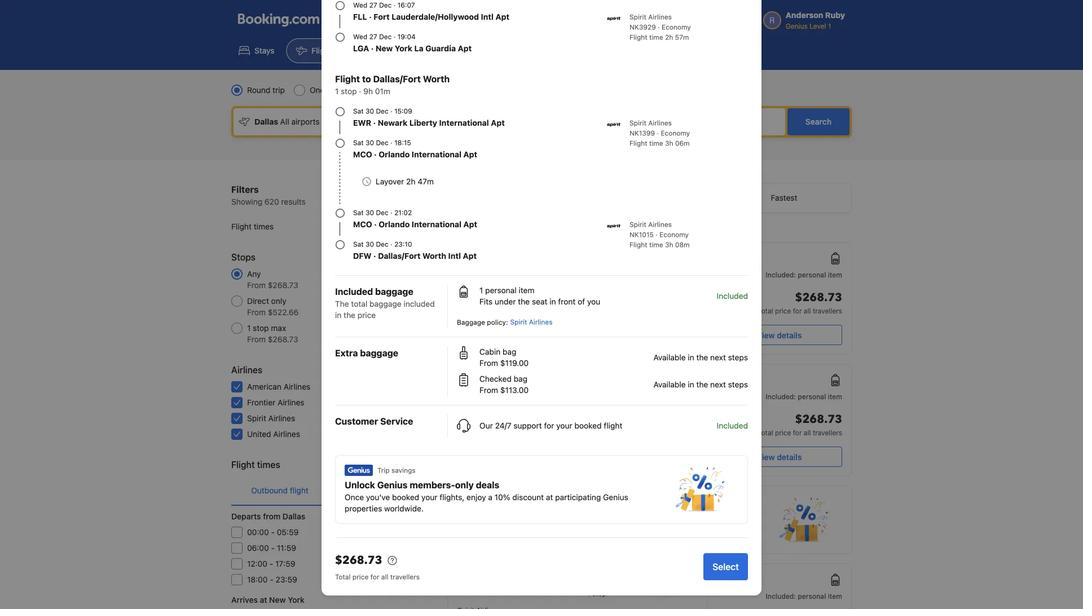 Task type: describe. For each thing, give the bounding box(es) containing it.
view details for first view details button from the top
[[757, 331, 802, 340]]

in inside 1 personal item fits under the seat in front of you
[[550, 297, 556, 306]]

1 vertical spatial spirit airlines
[[458, 336, 500, 344]]

departs
[[231, 512, 261, 521]]

0 vertical spatial times
[[254, 222, 274, 231]]

$119.00
[[500, 359, 529, 368]]

reset all
[[395, 185, 425, 194]]

1 vertical spatial trip
[[490, 497, 503, 505]]

are
[[535, 224, 545, 232]]

steps for $119.00
[[728, 353, 748, 362]]

worth inside flight to dallas/fort worth 1 stop · 9h 01m
[[423, 74, 450, 84]]

available for from $119.00
[[654, 353, 686, 362]]

2 details from the top
[[777, 453, 802, 462]]

arrives at new york
[[231, 596, 305, 605]]

economy for fort lauderdale/hollywood intl apt
[[662, 23, 691, 31]]

08:57
[[494, 375, 520, 386]]

1 vertical spatial 01m
[[594, 304, 607, 312]]

total for 2nd view details button from the top
[[758, 429, 773, 437]]

airlines up 'cabin'
[[476, 336, 500, 344]]

item inside 1 personal item fits under the seat in front of you
[[519, 286, 535, 295]]

1 inside 1 stop max from $268.73
[[247, 324, 251, 333]]

intl for worth
[[448, 251, 461, 261]]

dfw inside sat 30 dec · 23:10 dfw · dallas/fort worth intl apt
[[353, 251, 372, 261]]

enjoy inside once you've booked your flights, enjoy a 10% discount at participating genius properties worldwide.
[[580, 523, 599, 533]]

dec inside sat 30 dec · 15:09 ewr · newark liberty international apt
[[376, 107, 389, 115]]

flight for outbound flight
[[290, 486, 309, 495]]

included: personal item for first view details button from the top
[[766, 271, 842, 279]]

30 inside 15:09 ewr . 30 dec
[[515, 318, 523, 326]]

a inside unlock genius members-only deals once you've booked your flights, enjoy a 10% discount at participating genius properties worldwide.
[[488, 493, 493, 502]]

apt inside sat 30 dec · 21:02 mco · orlando international apt
[[464, 220, 477, 229]]

spirit down 'baggage'
[[458, 336, 474, 344]]

apt inside "sat 30 dec · 18:15 mco · orlando international apt"
[[464, 150, 477, 159]]

time for orlando international apt
[[649, 241, 663, 249]]

spirit airlines link
[[510, 318, 553, 326]]

0 vertical spatial spirit airlines
[[458, 285, 500, 293]]

wed for lga
[[353, 33, 367, 41]]

22:11
[[675, 375, 698, 386]]

08:57 dfw . 27 dec
[[494, 375, 537, 396]]

dec inside sat 30 dec · 21:02 mco · orlando international apt
[[376, 209, 389, 217]]

lga inside lga . 27 dec
[[657, 588, 670, 596]]

flight + hotel
[[373, 46, 422, 55]]

booked inside unlock genius members-only deals once you've booked your flights, enjoy a 10% discount at participating genius properties worldwide.
[[392, 493, 419, 502]]

dec inside 08:57 dfw . 27 dec
[[525, 388, 537, 396]]

2 view details button from the top
[[717, 447, 842, 467]]

0 vertical spatial trip
[[378, 467, 390, 475]]

ewr inside 15:09 ewr . 30 dec
[[494, 318, 509, 326]]

. inside 08:57 dfw . 27 dec
[[511, 386, 513, 394]]

flight down united
[[231, 460, 255, 470]]

$268.73 total price for all travellers for 2nd view details button from the top
[[758, 412, 842, 437]]

2 vertical spatial at
[[260, 596, 267, 605]]

airlines down frontier airlines on the bottom of page
[[268, 414, 295, 423]]

bag for checked bag
[[514, 374, 528, 384]]

worldwide. inside unlock genius members-only deals once you've booked your flights, enjoy a 10% discount at participating genius properties worldwide.
[[384, 504, 424, 514]]

orlando for sat 30 dec · 21:02 mco · orlando international apt
[[379, 220, 410, 229]]

at inside once you've booked your flights, enjoy a 10% discount at participating genius properties worldwide.
[[659, 523, 666, 533]]

available in the next steps for $113.00
[[654, 380, 748, 389]]

27 inside lga . 27 dec
[[676, 588, 684, 596]]

from inside 1 stop max from $268.73
[[247, 335, 266, 344]]

· left '21:02'
[[391, 209, 393, 217]]

only inside unlock genius members-only deals once you've booked your flights, enjoy a 10% discount at participating genius properties worldwide.
[[455, 480, 474, 491]]

extra baggage
[[335, 348, 398, 359]]

spirit airlines image for orlando international apt
[[607, 220, 621, 233]]

change
[[485, 224, 508, 232]]

flights
[[312, 46, 336, 55]]

05:59
[[277, 528, 299, 537]]

dec inside . 27 dec
[[685, 388, 698, 396]]

unlock genius members-only deals once you've booked your flights, enjoy a 10% discount at participating genius properties worldwide.
[[345, 480, 628, 514]]

checked bag from $113.00
[[480, 374, 529, 395]]

personal inside 1 personal item fits under the seat in front of you
[[485, 286, 517, 295]]

included: personal item for 2nd view details button from the top
[[766, 393, 842, 401]]

frontier airlines
[[247, 398, 304, 407]]

0 vertical spatial trip savings
[[378, 467, 416, 475]]

baggage left fees at the right
[[580, 224, 608, 232]]

the inside included baggage the total baggage included in the price
[[344, 311, 355, 320]]

· up newark
[[391, 107, 393, 115]]

baggage right extra
[[360, 348, 398, 359]]

spirit airlines image
[[607, 118, 621, 131]]

lga inside wed 27 dec · 19:04 lga · new york la guardia apt
[[353, 44, 369, 53]]

outbound flight button
[[231, 476, 328, 506]]

2 vertical spatial 9h
[[584, 426, 592, 434]]

06:00
[[247, 544, 269, 553]]

620
[[265, 197, 279, 207]]

once you've booked your flights, enjoy a 10% discount at participating genius properties worldwide.
[[458, 523, 741, 544]]

$268.73 inside 1 stop max from $268.73
[[268, 335, 298, 344]]

spirit inside the baggage policy: spirit airlines
[[510, 318, 527, 326]]

2 vertical spatial spirit airlines
[[247, 414, 295, 423]]

once inside once you've booked your flights, enjoy a 10% discount at participating genius properties worldwide.
[[458, 523, 477, 533]]

showing 620 results
[[231, 197, 306, 207]]

fort
[[374, 12, 390, 21]]

one
[[310, 85, 325, 95]]

· inside spirit airlines nk3929 · economy flight time 2h 57m
[[658, 23, 660, 31]]

way
[[327, 85, 341, 95]]

spirit up united
[[247, 414, 266, 423]]

. inside 15:09 ewr . 30 dec
[[511, 315, 513, 323]]

· left 23:10 at the top of page
[[391, 240, 393, 248]]

. 27 dec
[[670, 386, 698, 396]]

genius inside once you've booked your flights, enjoy a 10% discount at participating genius properties worldwide.
[[716, 523, 741, 533]]

any
[[247, 269, 261, 279]]

results
[[281, 197, 306, 207]]

airlines up fits
[[476, 285, 500, 293]]

18:00
[[247, 575, 268, 585]]

arrives
[[231, 596, 258, 605]]

checked
[[480, 374, 512, 384]]

27 inside 08:57 dfw . 27 dec
[[515, 388, 523, 396]]

lga . 27 dec
[[657, 586, 698, 596]]

08m
[[675, 241, 690, 249]]

you've inside unlock genius members-only deals once you've booked your flights, enjoy a 10% discount at participating genius properties worldwide.
[[366, 493, 390, 502]]

dallas/fort inside sat 30 dec · 23:10 dfw · dallas/fort worth intl apt
[[378, 251, 421, 261]]

airlines up "american"
[[231, 365, 263, 376]]

outbound
[[251, 486, 288, 495]]

06m
[[675, 139, 690, 147]]

15:09 for 15:09
[[494, 426, 519, 437]]

10% inside unlock genius members-only deals once you've booked your flights, enjoy a 10% discount at participating genius properties worldwide.
[[495, 493, 510, 502]]

0 horizontal spatial savings
[[392, 467, 416, 475]]

dec inside 15:09 ewr . 30 dec
[[525, 318, 538, 326]]

1 vertical spatial times
[[257, 460, 280, 470]]

2 9h 01m from the top
[[584, 426, 607, 434]]

american airlines
[[247, 382, 310, 392]]

york inside wed 27 dec · 19:04 lga · new york la guardia apt
[[395, 44, 412, 53]]

mco for sat 30 dec · 18:15 mco · orlando international apt
[[353, 150, 372, 159]]

15:09 ewr . 30 dec
[[494, 304, 538, 326]]

reset all button
[[395, 183, 425, 196]]

27 dec
[[515, 588, 537, 596]]

airlines right united
[[273, 430, 300, 439]]

price inside included baggage the total baggage included in the price
[[358, 311, 376, 320]]

car rentals link
[[434, 38, 509, 63]]

18:15
[[394, 139, 411, 147]]

dec inside sat 30 dec · 23:10 dfw · dallas/fort worth intl apt
[[376, 240, 389, 248]]

prices
[[448, 224, 468, 232]]

1236
[[407, 269, 425, 279]]

available in the next steps for $119.00
[[654, 353, 748, 362]]

worth inside sat 30 dec · 23:10 dfw · dallas/fort worth intl apt
[[423, 251, 446, 261]]

baggage policy: spirit airlines
[[457, 318, 553, 326]]

sat 30 dec · 23:10 dfw · dallas/fort worth intl apt
[[353, 240, 477, 261]]

of
[[578, 297, 585, 306]]

1 vertical spatial 9h
[[584, 304, 592, 312]]

3h for newark liberty international apt
[[665, 139, 674, 147]]

· left 16:07
[[394, 1, 396, 9]]

10% inside once you've booked your flights, enjoy a 10% discount at participating genius properties worldwide.
[[608, 523, 623, 533]]

united airlines
[[247, 430, 300, 439]]

2 vertical spatial dfw
[[494, 588, 509, 596]]

participating inside once you've booked your flights, enjoy a 10% discount at participating genius properties worldwide.
[[668, 523, 714, 533]]

airlines inside the baggage policy: spirit airlines
[[529, 318, 553, 326]]

$268.73 inside the any from $268.73
[[268, 281, 298, 290]]

next for from $113.00
[[711, 380, 726, 389]]

round
[[247, 85, 271, 95]]

- for 18:00
[[270, 575, 274, 585]]

24/7
[[495, 421, 512, 431]]

15:09 for 15:09 ewr . 30 dec
[[494, 304, 519, 315]]

01m inside flight to dallas/fort worth 1 stop · 9h 01m
[[375, 87, 390, 96]]

tab list containing outbound flight
[[231, 476, 425, 507]]

front
[[558, 297, 576, 306]]

1 1 stop from the top
[[587, 268, 606, 276]]

27 inside . 27 dec
[[676, 388, 684, 396]]

airlines up frontier airlines on the bottom of page
[[284, 382, 310, 392]]

fastest
[[771, 193, 798, 203]]

1 vertical spatial travellers
[[813, 429, 842, 437]]

spirit airlines nk3929 · economy flight time 2h 57m
[[630, 13, 691, 41]]

dec inside wed 27 dec · 16:07 fll · fort lauderdale/hollywood intl apt
[[379, 1, 392, 9]]

3h for orlando international apt
[[665, 241, 674, 249]]

· up included baggage the total baggage included in the price
[[374, 251, 376, 261]]

your inside unlock genius members-only deals once you've booked your flights, enjoy a 10% discount at participating genius properties worldwide.
[[422, 493, 438, 502]]

available for from $113.00
[[654, 380, 686, 389]]

unlock
[[345, 480, 375, 491]]

0 vertical spatial booked
[[575, 421, 602, 431]]

sat 30 dec · 18:15 mco · orlando international apt
[[353, 139, 477, 159]]

economy for orlando international apt
[[660, 231, 689, 239]]

12:00 - 17:59
[[247, 559, 295, 569]]

included inside included baggage the total baggage included in the price
[[335, 286, 373, 297]]

filters
[[231, 184, 259, 195]]

international for sat 30 dec · 18:15 mco · orlando international apt
[[412, 150, 462, 159]]

one way
[[310, 85, 341, 95]]

00:00 - 05:59
[[247, 528, 299, 537]]

airlines inside spirit airlines nk3929 · economy flight time 2h 57m
[[648, 13, 672, 21]]

1 view details button from the top
[[717, 325, 842, 345]]

9h inside flight to dallas/fort worth 1 stop · 9h 01m
[[364, 87, 373, 96]]

flight down showing
[[231, 222, 252, 231]]

1 inside flight to dallas/fort worth 1 stop · 9h 01m
[[335, 87, 339, 96]]

dec inside lga . 27 dec
[[685, 588, 698, 596]]

2 flight times from the top
[[231, 460, 280, 470]]

stops
[[231, 252, 256, 263]]

· up layover
[[374, 150, 377, 159]]

cabin bag from $119.00
[[480, 347, 529, 368]]

spirit inside spirit airlines nk1399 · economy flight time 3h 06m
[[630, 119, 647, 127]]

properties inside once you've booked your flights, enjoy a 10% discount at participating genius properties worldwide.
[[458, 535, 495, 544]]

direct only from $522.66
[[247, 297, 299, 317]]

international inside sat 30 dec · 15:09 ewr · newark liberty international apt
[[439, 118, 489, 128]]

there
[[516, 224, 533, 232]]

liberty
[[410, 118, 437, 128]]

additional baggage fees link
[[547, 224, 623, 232]]

sat for sat 30 dec · 21:02 mco · orlando international apt
[[353, 209, 364, 217]]

discount inside unlock genius members-only deals once you've booked your flights, enjoy a 10% discount at participating genius properties worldwide.
[[513, 493, 544, 502]]

under
[[495, 297, 516, 306]]

your inside once you've booked your flights, enjoy a 10% discount at participating genius properties worldwide.
[[534, 523, 550, 533]]

30 for sat 30 dec · 18:15 mco · orlando international apt
[[366, 139, 374, 147]]

spirit airlines image for fort lauderdale/hollywood intl apt
[[607, 12, 621, 25]]

search
[[806, 117, 832, 126]]

customer
[[335, 416, 378, 427]]

dec inside "sat 30 dec · 18:15 mco · orlando international apt"
[[376, 139, 389, 147]]

discount inside once you've booked your flights, enjoy a 10% discount at participating genius properties worldwide.
[[625, 523, 657, 533]]

77
[[416, 297, 425, 306]]

you've inside once you've booked your flights, enjoy a 10% discount at participating genius properties worldwide.
[[479, 523, 503, 533]]

dfw inside 08:57 dfw . 27 dec
[[494, 388, 509, 396]]

rentals
[[474, 46, 499, 55]]

199
[[412, 414, 425, 423]]

27 inside wed 27 dec · 16:07 fll · fort lauderdale/hollywood intl apt
[[369, 1, 377, 9]]

members-
[[410, 480, 455, 491]]

policy:
[[487, 319, 508, 326]]

a inside once you've booked your flights, enjoy a 10% discount at participating genius properties worldwide.
[[601, 523, 605, 533]]

11:59
[[277, 544, 296, 553]]

flight inside flight to dallas/fort worth 1 stop · 9h 01m
[[335, 74, 360, 84]]

total price for all travellers
[[335, 573, 420, 581]]

fits
[[480, 297, 493, 306]]

flight to dallas/fort worth 1 stop · 9h 01m
[[335, 74, 450, 96]]

showing
[[231, 197, 262, 207]]

99
[[416, 575, 425, 585]]

city
[[388, 85, 401, 95]]

in inside included baggage the total baggage included in the price
[[335, 311, 342, 320]]

airlines down american airlines at the left bottom of the page
[[278, 398, 304, 407]]

3 included: from the top
[[766, 593, 796, 600]]

$268.73 inside region
[[335, 553, 382, 569]]

30 for sat 30 dec · 15:09 ewr · newark liberty international apt
[[366, 107, 374, 115]]

nk3929
[[630, 23, 656, 31]]

baggage right total
[[370, 299, 402, 309]]

- for 12:00
[[270, 559, 273, 569]]

+
[[396, 46, 401, 55]]

from for checked bag
[[480, 386, 498, 395]]

flight inside "spirit airlines nk1015 · economy flight time 3h 08m"
[[630, 241, 648, 249]]

wed 27 dec · 16:07 fll · fort lauderdale/hollywood intl apt
[[353, 1, 510, 21]]

18:00 - 23:59
[[247, 575, 297, 585]]

reset
[[395, 185, 415, 194]]

flight for return flight
[[381, 486, 399, 495]]



Task type: vqa. For each thing, say whether or not it's contained in the screenshot.
the bottom 01M
yes



Task type: locate. For each thing, give the bounding box(es) containing it.
2 spirit airlines image from the top
[[607, 220, 621, 233]]

0 vertical spatial at
[[546, 493, 553, 502]]

0 vertical spatial spirit airlines image
[[607, 12, 621, 25]]

frontier
[[247, 398, 276, 407]]

hotel
[[403, 46, 422, 55]]

2h inside spirit airlines nk3929 · economy flight time 2h 57m
[[665, 33, 673, 41]]

$268.73 region
[[335, 552, 695, 572]]

· right nk1015
[[656, 231, 658, 239]]

30 for sat 30 dec · 21:02 mco · orlando international apt
[[366, 209, 374, 217]]

worldwide. inside once you've booked your flights, enjoy a 10% discount at participating genius properties worldwide.
[[497, 535, 537, 544]]

view
[[757, 331, 775, 340], [757, 453, 775, 462]]

1 vertical spatial 2h
[[406, 177, 416, 186]]

3 included: personal item from the top
[[766, 593, 842, 600]]

time for newark liberty international apt
[[649, 139, 663, 147]]

stop inside flight to dallas/fort worth 1 stop · 9h 01m
[[341, 87, 357, 96]]

0 vertical spatial genius
[[377, 480, 408, 491]]

stop inside 1 stop max from $268.73
[[253, 324, 269, 333]]

3 sat from the top
[[353, 209, 364, 217]]

outbound flight
[[251, 486, 309, 495]]

0 vertical spatial flight times
[[231, 222, 274, 231]]

at inside unlock genius members-only deals once you've booked your flights, enjoy a 10% discount at participating genius properties worldwide.
[[546, 493, 553, 502]]

booking.com logo image
[[238, 13, 319, 27], [238, 13, 319, 27]]

27 inside wed 27 dec · 19:04 lga · new york la guardia apt
[[369, 33, 377, 41]]

steps
[[728, 353, 748, 362], [728, 380, 748, 389]]

apt inside sat 30 dec · 23:10 dfw · dallas/fort worth intl apt
[[463, 251, 477, 261]]

0 vertical spatial travellers
[[813, 307, 842, 315]]

return flight button
[[328, 476, 425, 506]]

0 vertical spatial new
[[376, 44, 393, 53]]

airlines inside spirit airlines nk1399 · economy flight time 3h 06m
[[648, 119, 672, 127]]

00:00
[[247, 528, 269, 537]]

worldwide.
[[384, 504, 424, 514], [497, 535, 537, 544]]

· right nk1399
[[657, 129, 659, 137]]

2 time from the top
[[649, 139, 663, 147]]

. inside lga . 27 dec
[[672, 586, 674, 594]]

1 personal item fits under the seat in front of you
[[480, 286, 601, 306]]

1 vertical spatial dallas/fort
[[378, 251, 421, 261]]

2 view from the top
[[757, 453, 775, 462]]

once
[[345, 493, 364, 502], [458, 523, 477, 533]]

all inside button
[[417, 185, 425, 194]]

you've down unlock
[[366, 493, 390, 502]]

multi-
[[366, 85, 388, 95]]

1 wed from the top
[[353, 1, 367, 9]]

only up $522.66
[[271, 297, 286, 306]]

spirit inside "spirit airlines nk1015 · economy flight time 3h 08m"
[[630, 221, 647, 229]]

flights,
[[440, 493, 465, 502], [553, 523, 577, 533]]

airlines up nk1399
[[648, 119, 672, 127]]

1 horizontal spatial trip
[[490, 497, 503, 505]]

· left "19:04"
[[394, 33, 396, 41]]

from inside "checked bag from $113.00"
[[480, 386, 498, 395]]

times up outbound
[[257, 460, 280, 470]]

1 vertical spatial bag
[[514, 374, 528, 384]]

· left +
[[371, 44, 374, 53]]

1 horizontal spatial a
[[601, 523, 605, 533]]

2 horizontal spatial booked
[[575, 421, 602, 431]]

0 vertical spatial 1 stop
[[587, 268, 606, 276]]

1 vertical spatial 1 stop
[[587, 590, 606, 598]]

any from $268.73
[[247, 269, 298, 290]]

flight times
[[231, 222, 274, 231], [231, 460, 280, 470]]

1 vertical spatial you've
[[479, 523, 503, 533]]

view for 2nd view details button from the top
[[757, 453, 775, 462]]

intl inside wed 27 dec · 16:07 fll · fort lauderdale/hollywood intl apt
[[481, 12, 494, 21]]

sat left '21:02'
[[353, 209, 364, 217]]

york down 23:59
[[288, 596, 305, 605]]

2 included: from the top
[[766, 393, 796, 401]]

0 vertical spatial your
[[556, 421, 573, 431]]

flight times up outbound
[[231, 460, 280, 470]]

if
[[510, 224, 514, 232]]

2 vertical spatial total
[[335, 573, 351, 581]]

mco for sat 30 dec · 21:02 mco · orlando international apt
[[353, 220, 372, 229]]

international inside sat 30 dec · 21:02 mco · orlando international apt
[[412, 220, 462, 229]]

ewr left newark
[[353, 118, 371, 128]]

3h left the '08m'
[[665, 241, 674, 249]]

2 next from the top
[[711, 380, 726, 389]]

0 vertical spatial view
[[757, 331, 775, 340]]

1 vertical spatial once
[[458, 523, 477, 533]]

30 for sat 30 dec · 23:10 dfw · dallas/fort worth intl apt
[[366, 240, 374, 248]]

orlando down 18:15 on the left of page
[[379, 150, 410, 159]]

0 horizontal spatial york
[[288, 596, 305, 605]]

0 vertical spatial economy
[[662, 23, 691, 31]]

select button
[[704, 554, 748, 581]]

mco inside "sat 30 dec · 18:15 mco · orlando international apt"
[[353, 150, 372, 159]]

bag up $119.00
[[503, 347, 517, 357]]

spirit up nk1015
[[630, 221, 647, 229]]

30 inside sat 30 dec · 23:10 dfw · dallas/fort worth intl apt
[[366, 240, 374, 248]]

times down showing 620 results
[[254, 222, 274, 231]]

15:09 up newark
[[394, 107, 412, 115]]

from inside cabin bag from $119.00
[[480, 359, 498, 368]]

1 vertical spatial $268.73 total price for all travellers
[[758, 412, 842, 437]]

fastest button
[[717, 183, 852, 213]]

57m
[[675, 33, 689, 41]]

from for cabin bag
[[480, 359, 498, 368]]

1 horizontal spatial genius
[[603, 493, 628, 502]]

genius image
[[345, 465, 373, 476], [345, 465, 373, 476], [675, 467, 725, 512], [458, 495, 486, 507], [458, 495, 486, 507], [779, 498, 829, 543]]

- for 00:00
[[271, 528, 275, 537]]

fll
[[353, 12, 367, 21]]

time inside spirit airlines nk3929 · economy flight time 2h 57m
[[649, 33, 663, 41]]

from down any
[[247, 281, 266, 290]]

once down unlock genius members-only deals once you've booked your flights, enjoy a 10% discount at participating genius properties worldwide.
[[458, 523, 477, 533]]

worldwide. up $268.73 region
[[497, 535, 537, 544]]

1 horizontal spatial york
[[395, 44, 412, 53]]

bag inside cabin bag from $119.00
[[503, 347, 517, 357]]

· left 18:15 on the left of page
[[391, 139, 393, 147]]

- left 11:59
[[271, 544, 275, 553]]

1 horizontal spatial savings
[[504, 497, 529, 505]]

dallas/fort inside flight to dallas/fort worth 1 stop · 9h 01m
[[373, 74, 421, 84]]

times
[[254, 222, 274, 231], [257, 460, 280, 470]]

time inside "spirit airlines nk1015 · economy flight time 3h 08m"
[[649, 241, 663, 249]]

time down nk1015
[[649, 241, 663, 249]]

wed down fll
[[353, 33, 367, 41]]

flight times down showing
[[231, 222, 274, 231]]

2 view details from the top
[[757, 453, 802, 462]]

1 vertical spatial international
[[412, 150, 462, 159]]

airlines down seat
[[529, 318, 553, 326]]

· left multi-
[[359, 87, 361, 96]]

2 orlando from the top
[[379, 220, 410, 229]]

orlando inside sat 30 dec · 21:02 mco · orlando international apt
[[379, 220, 410, 229]]

sat inside sat 30 dec · 21:02 mco · orlando international apt
[[353, 209, 364, 217]]

economy inside "spirit airlines nk1015 · economy flight time 3h 08m"
[[660, 231, 689, 239]]

orlando down '21:02'
[[379, 220, 410, 229]]

international for sat 30 dec · 21:02 mco · orlando international apt
[[412, 220, 462, 229]]

1 horizontal spatial enjoy
[[580, 523, 599, 533]]

1 vertical spatial wed
[[353, 33, 367, 41]]

2 wed from the top
[[353, 33, 367, 41]]

1 vertical spatial included: personal item
[[766, 393, 842, 401]]

your
[[556, 421, 573, 431], [422, 493, 438, 502], [534, 523, 550, 533]]

- right 00:00
[[271, 528, 275, 537]]

steps for $113.00
[[728, 380, 748, 389]]

3h left 06m
[[665, 139, 674, 147]]

2 mco from the top
[[353, 220, 372, 229]]

0 vertical spatial included:
[[766, 271, 796, 279]]

0 horizontal spatial flights,
[[440, 493, 465, 502]]

sat for sat 30 dec · 23:10 dfw · dallas/fort worth intl apt
[[353, 240, 364, 248]]

you've
[[366, 493, 390, 502], [479, 523, 503, 533]]

2 available from the top
[[654, 380, 686, 389]]

the
[[518, 297, 530, 306], [344, 311, 355, 320], [697, 353, 708, 362], [697, 380, 708, 389]]

from for direct only
[[247, 308, 266, 317]]

1 horizontal spatial intl
[[481, 12, 494, 21]]

intl down prices
[[448, 251, 461, 261]]

1 horizontal spatial worldwide.
[[497, 535, 537, 544]]

dfw left 27 dec at the bottom of the page
[[494, 588, 509, 596]]

2 vertical spatial travellers
[[390, 573, 420, 581]]

0 vertical spatial enjoy
[[467, 493, 486, 502]]

dallas/fort down 23:10 at the top of page
[[378, 251, 421, 261]]

spirit airlines image
[[607, 12, 621, 25], [607, 220, 621, 233]]

your up $268.73 region
[[534, 523, 550, 533]]

la
[[414, 44, 424, 53]]

1 vertical spatial available
[[654, 380, 686, 389]]

1 horizontal spatial flight
[[381, 486, 399, 495]]

sat inside sat 30 dec · 23:10 dfw · dallas/fort worth intl apt
[[353, 240, 364, 248]]

0 vertical spatial available in the next steps
[[654, 353, 748, 362]]

2 vertical spatial time
[[649, 241, 663, 249]]

trip
[[378, 467, 390, 475], [490, 497, 503, 505]]

flight inside "button"
[[381, 486, 399, 495]]

0 horizontal spatial trip
[[378, 467, 390, 475]]

19:04
[[398, 33, 416, 41]]

worth
[[423, 74, 450, 84], [423, 251, 446, 261]]

worth down the guardia
[[423, 74, 450, 84]]

0 vertical spatial total
[[758, 307, 773, 315]]

international right liberty at left top
[[439, 118, 489, 128]]

international
[[439, 118, 489, 128], [412, 150, 462, 159], [412, 220, 462, 229]]

3h inside "spirit airlines nk1015 · economy flight time 3h 08m"
[[665, 241, 674, 249]]

0 vertical spatial york
[[395, 44, 412, 53]]

from inside the any from $268.73
[[247, 281, 266, 290]]

properties down return
[[345, 504, 382, 514]]

30 down multi-
[[366, 107, 374, 115]]

from down checked
[[480, 386, 498, 395]]

1 vertical spatial your
[[422, 493, 438, 502]]

0 vertical spatial only
[[271, 297, 286, 306]]

.
[[511, 315, 513, 323], [511, 386, 513, 394], [672, 386, 674, 394], [672, 586, 674, 594]]

flights, inside unlock genius members-only deals once you've booked your flights, enjoy a 10% discount at participating genius properties worldwide.
[[440, 493, 465, 502]]

2 steps from the top
[[728, 380, 748, 389]]

once down unlock
[[345, 493, 364, 502]]

1 next from the top
[[711, 353, 726, 362]]

baggage
[[580, 224, 608, 232], [375, 286, 413, 297], [370, 299, 402, 309], [360, 348, 398, 359]]

spirit inside spirit airlines nk3929 · economy flight time 2h 57m
[[630, 13, 647, 21]]

tab list
[[231, 476, 425, 507]]

return flight
[[354, 486, 399, 495]]

international inside "sat 30 dec · 18:15 mco · orlando international apt"
[[412, 150, 462, 159]]

1 vertical spatial details
[[777, 453, 802, 462]]

wed up fll
[[353, 1, 367, 9]]

1 sat from the top
[[353, 107, 364, 115]]

next
[[711, 353, 726, 362], [711, 380, 726, 389]]

2 $268.73 total price for all travellers from the top
[[758, 412, 842, 437]]

savings
[[392, 467, 416, 475], [504, 497, 529, 505]]

· inside spirit airlines nk1399 · economy flight time 3h 06m
[[657, 129, 659, 137]]

dallas
[[283, 512, 305, 521]]

1 steps from the top
[[728, 353, 748, 362]]

personal
[[798, 271, 826, 279], [485, 286, 517, 295], [798, 393, 826, 401], [798, 593, 826, 600]]

flight inside spirit airlines nk3929 · economy flight time 2h 57m
[[630, 33, 648, 41]]

1 vertical spatial flight times
[[231, 460, 280, 470]]

1 vertical spatial properties
[[458, 535, 495, 544]]

1 vertical spatial new
[[269, 596, 286, 605]]

01m
[[375, 87, 390, 96], [594, 304, 607, 312], [594, 426, 607, 434]]

30 inside "sat 30 dec · 18:15 mco · orlando international apt"
[[366, 139, 374, 147]]

trip up return flight
[[378, 467, 390, 475]]

baggage up included
[[375, 286, 413, 297]]

- right 18:00
[[270, 575, 274, 585]]

international up 47m
[[412, 150, 462, 159]]

time down nk3929
[[649, 33, 663, 41]]

booked
[[575, 421, 602, 431], [392, 493, 419, 502], [505, 523, 532, 533]]

orlando inside "sat 30 dec · 18:15 mco · orlando international apt"
[[379, 150, 410, 159]]

economy inside spirit airlines nk1399 · economy flight time 3h 06m
[[661, 129, 690, 137]]

booked inside once you've booked your flights, enjoy a 10% discount at participating genius properties worldwide.
[[505, 523, 532, 533]]

wed inside wed 27 dec · 16:07 fll · fort lauderdale/hollywood intl apt
[[353, 1, 367, 9]]

our 24/7 support for your booked flight
[[480, 421, 623, 431]]

spirit airlines image left nk3929
[[607, 12, 621, 25]]

1 9h 01m from the top
[[584, 304, 607, 312]]

flight inside 'button'
[[290, 486, 309, 495]]

once inside unlock genius members-only deals once you've booked your flights, enjoy a 10% discount at participating genius properties worldwide.
[[345, 493, 364, 502]]

30 left 23:10 at the top of page
[[366, 240, 374, 248]]

dfw down 08:57
[[494, 388, 509, 396]]

· inside flight to dallas/fort worth 1 stop · 9h 01m
[[359, 87, 361, 96]]

2h
[[665, 33, 673, 41], [406, 177, 416, 186]]

$268.73 total price for all travellers for first view details button from the top
[[758, 290, 842, 315]]

$522.66
[[268, 308, 299, 317]]

1 time from the top
[[649, 33, 663, 41]]

support
[[514, 421, 542, 431]]

select
[[713, 562, 739, 572]]

4 sat from the top
[[353, 240, 364, 248]]

enjoy inside unlock genius members-only deals once you've booked your flights, enjoy a 10% discount at participating genius properties worldwide.
[[467, 493, 486, 502]]

1 vertical spatial lga
[[657, 588, 670, 596]]

2 vertical spatial included: personal item
[[766, 593, 842, 600]]

apt inside wed 27 dec · 19:04 lga · new york la guardia apt
[[458, 44, 472, 53]]

airlines up nk3929
[[648, 13, 672, 21]]

spirit up nk1399
[[630, 119, 647, 127]]

1 horizontal spatial booked
[[505, 523, 532, 533]]

flight up way
[[335, 74, 360, 84]]

ewr down under
[[494, 318, 509, 326]]

15:09 up the baggage policy: spirit airlines
[[494, 304, 519, 315]]

0 vertical spatial included: personal item
[[766, 271, 842, 279]]

layover 2h 47m
[[376, 177, 434, 186]]

15:09 right our
[[494, 426, 519, 437]]

stop
[[341, 87, 357, 96], [592, 268, 606, 276], [253, 324, 269, 333], [592, 590, 606, 598]]

customer service
[[335, 416, 413, 427]]

0 vertical spatial 9h
[[364, 87, 373, 96]]

intl
[[481, 12, 494, 21], [448, 251, 461, 261]]

spirit right policy:
[[510, 318, 527, 326]]

ewr
[[353, 118, 371, 128], [494, 318, 509, 326]]

· left newark
[[373, 118, 376, 128]]

american
[[247, 382, 282, 392]]

30 inside sat 30 dec · 21:02 mco · orlando international apt
[[366, 209, 374, 217]]

1 vertical spatial only
[[455, 480, 474, 491]]

sat for sat 30 dec · 15:09 ewr · newark liberty international apt
[[353, 107, 364, 115]]

0 horizontal spatial properties
[[345, 504, 382, 514]]

0 vertical spatial wed
[[353, 1, 367, 9]]

1 orlando from the top
[[379, 150, 410, 159]]

the
[[335, 299, 349, 309]]

intl inside sat 30 dec · 23:10 dfw · dallas/fort worth intl apt
[[448, 251, 461, 261]]

0 horizontal spatial you've
[[366, 493, 390, 502]]

1 vertical spatial steps
[[728, 380, 748, 389]]

30 right policy:
[[515, 318, 523, 326]]

participating
[[555, 493, 601, 502], [668, 523, 714, 533]]

service
[[380, 416, 413, 427]]

1 included: personal item from the top
[[766, 271, 842, 279]]

$113.00
[[500, 386, 529, 395]]

return
[[354, 486, 379, 495]]

0 horizontal spatial trip savings
[[378, 467, 416, 475]]

1 included: from the top
[[766, 271, 796, 279]]

. inside . 27 dec
[[672, 386, 674, 394]]

2 vertical spatial 01m
[[594, 426, 607, 434]]

apt inside sat 30 dec · 15:09 ewr · newark liberty international apt
[[491, 118, 505, 128]]

available
[[654, 353, 686, 362], [654, 380, 686, 389]]

1 horizontal spatial discount
[[625, 523, 657, 533]]

new inside wed 27 dec · 19:04 lga · new york la guardia apt
[[376, 44, 393, 53]]

15:09 inside 15:09 ewr . 30 dec
[[494, 304, 519, 315]]

2 sat from the top
[[353, 139, 364, 147]]

flight left +
[[373, 46, 394, 55]]

1 vertical spatial booked
[[392, 493, 419, 502]]

economy up the '08m'
[[660, 231, 689, 239]]

spirit airlines up fits
[[458, 285, 500, 293]]

intl for lauderdale/hollywood
[[481, 12, 494, 21]]

time for fort lauderdale/hollywood intl apt
[[649, 33, 663, 41]]

included: for 2nd view details button from the top
[[766, 393, 796, 401]]

only
[[271, 297, 286, 306], [455, 480, 474, 491]]

· right fll
[[369, 12, 372, 21]]

1 vertical spatial 3h
[[665, 241, 674, 249]]

total for first view details button from the top
[[758, 307, 773, 315]]

spirit up 'baggage'
[[458, 285, 474, 293]]

the inside 1 personal item fits under the seat in front of you
[[518, 297, 530, 306]]

york down "19:04"
[[395, 44, 412, 53]]

price
[[775, 307, 791, 315], [358, 311, 376, 320], [775, 429, 791, 437], [353, 573, 369, 581]]

0 horizontal spatial participating
[[555, 493, 601, 502]]

worldwide. down return flight
[[384, 504, 424, 514]]

flights, inside once you've booked your flights, enjoy a 10% discount at participating genius properties worldwide.
[[553, 523, 577, 533]]

new
[[376, 44, 393, 53], [269, 596, 286, 605]]

participating up once you've booked your flights, enjoy a 10% discount at participating genius properties worldwide.
[[555, 493, 601, 502]]

1 spirit airlines image from the top
[[607, 12, 621, 25]]

bag for cabin bag
[[503, 347, 517, 357]]

1 vertical spatial trip savings
[[490, 497, 529, 505]]

sat
[[353, 107, 364, 115], [353, 139, 364, 147], [353, 209, 364, 217], [353, 240, 364, 248]]

next for from $119.00
[[711, 353, 726, 362]]

2 vertical spatial 15:09
[[494, 426, 519, 437]]

0 vertical spatial details
[[777, 331, 802, 340]]

sat left 23:10 at the top of page
[[353, 240, 364, 248]]

1 horizontal spatial 10%
[[608, 523, 623, 533]]

1 vertical spatial genius
[[603, 493, 628, 502]]

dec inside wed 27 dec · 19:04 lga · new york la guardia apt
[[379, 33, 392, 41]]

2 vertical spatial international
[[412, 220, 462, 229]]

available in the next steps
[[654, 353, 748, 362], [654, 380, 748, 389]]

orlando for sat 30 dec · 18:15 mco · orlando international apt
[[379, 150, 410, 159]]

47m
[[418, 177, 434, 186]]

genius up select
[[716, 523, 741, 533]]

from down 'cabin'
[[480, 359, 498, 368]]

0 horizontal spatial your
[[422, 493, 438, 502]]

1 $268.73 total price for all travellers from the top
[[758, 290, 842, 315]]

spirit airlines nk1399 · economy flight time 3h 06m
[[630, 119, 690, 147]]

new down 18:00 - 23:59
[[269, 596, 286, 605]]

economy up 57m at the right top of the page
[[662, 23, 691, 31]]

-
[[271, 528, 275, 537], [271, 544, 275, 553], [270, 559, 273, 569], [270, 575, 274, 585]]

0 vertical spatial you've
[[366, 493, 390, 502]]

your down the members-
[[422, 493, 438, 502]]

0 vertical spatial worth
[[423, 74, 450, 84]]

all
[[417, 185, 425, 194], [804, 307, 811, 315], [804, 429, 811, 437], [381, 573, 389, 581]]

flight down nk3929
[[630, 33, 648, 41]]

· inside "spirit airlines nk1015 · economy flight time 3h 08m"
[[656, 231, 658, 239]]

1 details from the top
[[777, 331, 802, 340]]

direct
[[247, 297, 269, 306]]

1 available from the top
[[654, 353, 686, 362]]

multi-city
[[366, 85, 401, 95]]

1 stop
[[587, 268, 606, 276], [587, 590, 606, 598]]

1 flight times from the top
[[231, 222, 274, 231]]

1 inside 1 personal item fits under the seat in front of you
[[480, 286, 483, 295]]

· down layover
[[374, 220, 377, 229]]

max
[[271, 324, 286, 333]]

2 available in the next steps from the top
[[654, 380, 748, 389]]

0 vertical spatial 3h
[[665, 139, 674, 147]]

airlines inside "spirit airlines nk1015 · economy flight time 3h 08m"
[[648, 221, 672, 229]]

2 horizontal spatial genius
[[716, 523, 741, 533]]

0 vertical spatial 15:09
[[394, 107, 412, 115]]

flights link
[[286, 38, 346, 63]]

2 horizontal spatial at
[[659, 523, 666, 533]]

3h
[[665, 139, 674, 147], [665, 241, 674, 249]]

2 1 stop from the top
[[587, 590, 606, 598]]

economy up 06m
[[661, 129, 690, 137]]

1 vertical spatial discount
[[625, 523, 657, 533]]

30 inside sat 30 dec · 15:09 ewr · newark liberty international apt
[[366, 107, 374, 115]]

1 horizontal spatial new
[[376, 44, 393, 53]]

1 vertical spatial ewr
[[494, 318, 509, 326]]

bag up $113.00
[[514, 374, 528, 384]]

economy inside spirit airlines nk3929 · economy flight time 2h 57m
[[662, 23, 691, 31]]

15:09 inside sat 30 dec · 15:09 ewr · newark liberty international apt
[[394, 107, 412, 115]]

0 vertical spatial savings
[[392, 467, 416, 475]]

flight
[[604, 421, 623, 431], [290, 486, 309, 495], [381, 486, 399, 495]]

22
[[416, 398, 425, 407]]

baggage
[[457, 319, 485, 326]]

0 vertical spatial dallas/fort
[[373, 74, 421, 84]]

1 view details from the top
[[757, 331, 802, 340]]

1 vertical spatial next
[[711, 380, 726, 389]]

1 3h from the top
[[665, 139, 674, 147]]

2 horizontal spatial flight
[[604, 421, 623, 431]]

united
[[247, 430, 271, 439]]

1 available in the next steps from the top
[[654, 353, 748, 362]]

newark
[[378, 118, 408, 128]]

new left +
[[376, 44, 393, 53]]

from down direct
[[247, 308, 266, 317]]

1 view from the top
[[757, 331, 775, 340]]

3 time from the top
[[649, 241, 663, 249]]

flight inside spirit airlines nk1399 · economy flight time 3h 06m
[[630, 139, 648, 147]]

0 vertical spatial mco
[[353, 150, 372, 159]]

properties inside unlock genius members-only deals once you've booked your flights, enjoy a 10% discount at participating genius properties worldwide.
[[345, 504, 382, 514]]

for
[[793, 307, 802, 315], [544, 421, 554, 431], [793, 429, 802, 437], [371, 573, 379, 581]]

economy for newark liberty international apt
[[661, 129, 690, 137]]

2 included: personal item from the top
[[766, 393, 842, 401]]

30 left '21:02'
[[366, 209, 374, 217]]

trip savings up return flight
[[378, 467, 416, 475]]

27
[[369, 1, 377, 9], [369, 33, 377, 41], [515, 388, 523, 396], [676, 388, 684, 396], [515, 588, 523, 596], [676, 588, 684, 596]]

additional
[[547, 224, 578, 232]]

wed for fll
[[353, 1, 367, 9]]

view details for 2nd view details button from the top
[[757, 453, 802, 462]]

participating up select
[[668, 523, 714, 533]]

airlines up nk1015
[[648, 221, 672, 229]]

time down nk1399
[[649, 139, 663, 147]]

0 vertical spatial discount
[[513, 493, 544, 502]]

1 mco from the top
[[353, 150, 372, 159]]

sat for sat 30 dec · 18:15 mco · orlando international apt
[[353, 139, 364, 147]]

spirit airlines up united airlines
[[247, 414, 295, 423]]

sat inside sat 30 dec · 15:09 ewr · newark liberty international apt
[[353, 107, 364, 115]]

2 3h from the top
[[665, 241, 674, 249]]

airlines
[[648, 13, 672, 21], [648, 119, 672, 127], [648, 221, 672, 229], [476, 285, 500, 293], [529, 318, 553, 326], [476, 336, 500, 344], [231, 365, 263, 376], [284, 382, 310, 392], [278, 398, 304, 407], [268, 414, 295, 423], [273, 430, 300, 439]]

view for first view details button from the top
[[757, 331, 775, 340]]

- for 06:00
[[271, 544, 275, 553]]

2h left 57m at the right top of the page
[[665, 33, 673, 41]]

only left deals on the left bottom
[[455, 480, 474, 491]]

participating inside unlock genius members-only deals once you've booked your flights, enjoy a 10% discount at participating genius properties worldwide.
[[555, 493, 601, 502]]

included: for first view details button from the top
[[766, 271, 796, 279]]

ewr inside sat 30 dec · 15:09 ewr · newark liberty international apt
[[353, 118, 371, 128]]

1 vertical spatial savings
[[504, 497, 529, 505]]

1 vertical spatial 15:09
[[494, 304, 519, 315]]

17:59
[[275, 559, 295, 569]]

0 vertical spatial next
[[711, 353, 726, 362]]

0 vertical spatial intl
[[481, 12, 494, 21]]

1 vertical spatial view
[[757, 453, 775, 462]]



